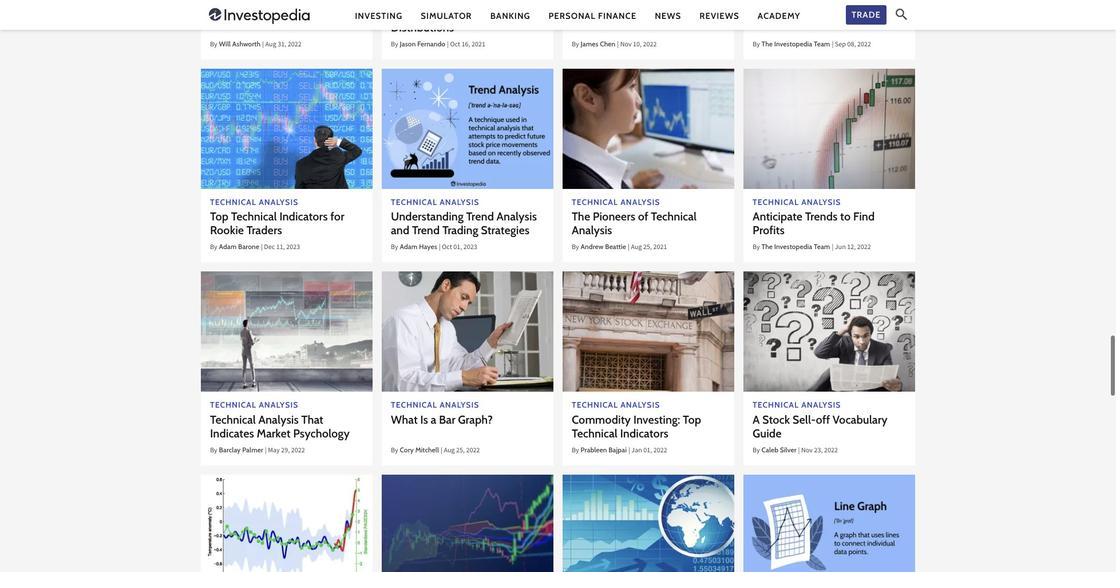 Task type: describe. For each thing, give the bounding box(es) containing it.
adam inside 'top technical indicators for rookie traders by adam barone dec 11, 2023'
[[219, 242, 237, 251]]

10,
[[634, 39, 642, 50]]

2022 inside a stock sell-off vocabulary guide by caleb silver nov 23, 2022
[[825, 445, 839, 456]]

technical inside 'technical analysis that indicates market psychology by barclay palmer may 29, 2022'
[[210, 413, 256, 427]]

simulator
[[421, 11, 472, 21]]

platykurtic?
[[431, 0, 489, 7]]

2023 inside 'top technical indicators for rookie traders by adam barone dec 11, 2023'
[[287, 242, 300, 253]]

what is platykurtic? definition, examples and other distributions by jason fernando oct 16, 2021
[[391, 0, 543, 50]]

channel
[[666, 0, 706, 7]]

by james chen nov 10, 2022
[[572, 39, 657, 50]]

25, inside the pioneers of technical analysis by andrew beattie aug 25, 2021
[[644, 242, 652, 253]]

james
[[581, 39, 599, 48]]

29,
[[281, 445, 290, 456]]

stocks
[[210, 7, 243, 21]]

traders
[[247, 224, 282, 237]]

a
[[431, 413, 437, 427]]

the
[[775, 0, 791, 7]]

distributions
[[391, 21, 454, 34]]

ashworth
[[232, 39, 261, 48]]

a
[[753, 413, 760, 427]]

stock inside can the correlation coefficient predict stock market returns?
[[790, 7, 818, 21]]

16,
[[462, 39, 471, 50]]

by left "james"
[[572, 39, 579, 50]]

2022 right 08,
[[858, 39, 872, 50]]

dec
[[264, 242, 275, 253]]

personal
[[549, 11, 596, 21]]

strategies
[[481, 224, 530, 237]]

stock inside a stock sell-off vocabulary guide by caleb silver nov 23, 2022
[[763, 413, 791, 427]]

aug for graph?
[[444, 445, 455, 456]]

personal finance
[[549, 11, 637, 21]]

by inside understanding trend analysis and trend trading strategies by adam hayes oct 01, 2023
[[391, 242, 398, 253]]

analyze
[[249, 0, 288, 7]]

by will ashworth aug 31, 2022
[[210, 39, 302, 50]]

other
[[463, 7, 491, 21]]

indicators inside 'top technical indicators for rookie traders by adam barone dec 11, 2023'
[[280, 210, 328, 224]]

trade link
[[847, 5, 887, 25]]

chen
[[600, 39, 616, 48]]

understanding
[[391, 210, 464, 224]]

inexperienced foreign exchange trader scratching head image
[[201, 69, 373, 189]]

barone
[[238, 242, 259, 251]]

by the investopedia team sep 08, 2022
[[753, 39, 872, 50]]

12,
[[848, 242, 856, 253]]

technical analysis that indicates market psychology by barclay palmer may 29, 2022
[[210, 413, 350, 456]]

the inside the anticipate trends to find profits by the investopedia team jun 12, 2022
[[762, 242, 773, 251]]

indicates
[[210, 427, 254, 440]]

by inside the anticipate trends to find profits by the investopedia team jun 12, 2022
[[753, 242, 760, 253]]

pioneers
[[593, 210, 636, 224]]

01, inside understanding trend analysis and trend trading strategies by adam hayes oct 01, 2023
[[454, 242, 462, 253]]

psychology
[[293, 427, 350, 440]]

line graph image
[[744, 475, 916, 572]]

new york stock exchange entrance at wall street lower manhattan image
[[563, 272, 735, 392]]

academy link
[[758, 10, 801, 22]]

what for what is a bar graph?
[[391, 413, 418, 427]]

may
[[268, 445, 280, 456]]

hayes
[[419, 242, 437, 251]]

jason
[[400, 39, 416, 48]]

off
[[816, 413, 831, 427]]

returns?
[[857, 7, 900, 21]]

what is a bar graph?
[[391, 413, 493, 427]]

that
[[302, 413, 324, 427]]

jun
[[836, 242, 846, 253]]

23,
[[815, 445, 823, 456]]

coefficient
[[851, 0, 905, 7]]

investing link
[[355, 10, 403, 22]]

the inside by the investopedia team sep 08, 2022
[[762, 39, 773, 48]]

find
[[854, 210, 875, 224]]

and inside understanding trend analysis and trend trading strategies by adam hayes oct 01, 2023
[[391, 224, 410, 237]]

mitchell
[[416, 445, 439, 454]]

investopedia inside by the investopedia team sep 08, 2022
[[775, 39, 813, 48]]

vocabulary
[[833, 413, 888, 427]]

by down predict
[[753, 39, 760, 50]]

personal finance link
[[549, 10, 637, 22]]

2022 inside 'commodity investing: top technical indicators by prableen bajpai jan 01, 2022'
[[654, 445, 668, 456]]

banking link
[[491, 10, 531, 22]]

how to analyze mid-cap stocks
[[210, 0, 333, 21]]

predict
[[753, 7, 788, 21]]

paleoclimate reconstruction image
[[201, 475, 373, 572]]

profits
[[753, 224, 785, 237]]

banking
[[491, 11, 531, 21]]

simulator link
[[421, 10, 472, 22]]

anticipate
[[753, 210, 803, 224]]

2022 right 10,
[[644, 39, 657, 50]]

sep
[[836, 39, 847, 50]]

anticipate trends to find profits by the investopedia team jun 12, 2022
[[753, 210, 875, 253]]

aug for cap
[[266, 39, 276, 50]]

bar
[[439, 413, 456, 427]]

0 horizontal spatial trend
[[412, 224, 440, 237]]

2022 inside the anticipate trends to find profits by the investopedia team jun 12, 2022
[[858, 242, 872, 253]]

is for platykurtic?
[[421, 0, 428, 7]]

trends
[[806, 210, 838, 224]]

oct inside understanding trend analysis and trend trading strategies by adam hayes oct 01, 2023
[[442, 242, 452, 253]]

commodity investing: top technical indicators by prableen bajpai jan 01, 2022
[[572, 413, 702, 456]]

2022 inside 'technical analysis that indicates market psychology by barclay palmer may 29, 2022'
[[291, 445, 305, 456]]

08,
[[848, 39, 857, 50]]

technical inside the pioneers of technical analysis by andrew beattie aug 25, 2021
[[651, 210, 697, 224]]

technical inside 'commodity investing: top technical indicators by prableen bajpai jan 01, 2022'
[[572, 427, 618, 440]]

academy
[[758, 11, 801, 21]]

reviews link
[[700, 10, 740, 22]]

2021 inside the pioneers of technical analysis by andrew beattie aug 25, 2021
[[654, 242, 668, 253]]

barclay
[[219, 445, 241, 454]]

what for what is platykurtic? definition, examples and other distributions by jason fernando oct 16, 2021
[[391, 0, 418, 7]]

2023 inside understanding trend analysis and trend trading strategies by adam hayes oct 01, 2023
[[464, 242, 478, 253]]

and inside 'what is platykurtic? definition, examples and other distributions by jason fernando oct 16, 2021'
[[442, 7, 460, 21]]

finance
[[599, 11, 637, 21]]



Task type: locate. For each thing, give the bounding box(es) containing it.
1 horizontal spatial to
[[841, 210, 851, 224]]

top
[[210, 210, 229, 224], [683, 413, 702, 427]]

1 horizontal spatial top
[[683, 413, 702, 427]]

to inside the anticipate trends to find profits by the investopedia team jun 12, 2022
[[841, 210, 851, 224]]

1 horizontal spatial aug
[[444, 445, 455, 456]]

search image
[[896, 9, 908, 20]]

indicators
[[280, 210, 328, 224], [621, 427, 669, 440]]

will
[[219, 39, 231, 48]]

1 investopedia from the top
[[775, 39, 813, 48]]

technical right of
[[651, 210, 697, 224]]

team inside the anticipate trends to find profits by the investopedia team jun 12, 2022
[[814, 242, 831, 251]]

indicators inside 'commodity investing: top technical indicators by prableen bajpai jan 01, 2022'
[[621, 427, 669, 440]]

can the correlation coefficient predict stock market returns?
[[753, 0, 905, 21]]

cory
[[400, 445, 414, 454]]

cap
[[314, 0, 333, 7]]

examples
[[391, 7, 439, 21]]

1 horizontal spatial analysis
[[497, 210, 537, 224]]

to inside the how to analyze mid-cap stocks
[[236, 0, 246, 7]]

adam inside understanding trend analysis and trend trading strategies by adam hayes oct 01, 2023
[[400, 242, 418, 251]]

mid-
[[291, 0, 314, 7]]

2 horizontal spatial analysis
[[572, 224, 613, 237]]

what up investing
[[391, 0, 418, 7]]

market up may
[[257, 427, 291, 440]]

1 vertical spatial market
[[257, 427, 291, 440]]

2021 inside 'what is platykurtic? definition, examples and other distributions by jason fernando oct 16, 2021'
[[472, 39, 486, 50]]

aug right beattie
[[631, 242, 642, 253]]

trend right understanding
[[467, 210, 494, 224]]

1 vertical spatial and
[[391, 224, 410, 237]]

commodity up "finance"
[[604, 0, 663, 7]]

2 vertical spatial aug
[[444, 445, 455, 456]]

1 vertical spatial investopedia
[[775, 242, 813, 251]]

bajpai
[[609, 445, 627, 454]]

0 horizontal spatial to
[[236, 0, 246, 7]]

commodity up prableen
[[572, 413, 631, 427]]

nov left 10,
[[621, 39, 632, 50]]

trade
[[852, 10, 882, 20]]

market inside can the correlation coefficient predict stock market returns?
[[821, 7, 854, 21]]

by left jason
[[391, 39, 398, 50]]

0 horizontal spatial 2023
[[287, 242, 300, 253]]

1 vertical spatial 01,
[[644, 445, 653, 456]]

the down predict
[[762, 39, 773, 48]]

to left the find
[[841, 210, 851, 224]]

top technical indicators for rookie traders by adam barone dec 11, 2023
[[210, 210, 345, 253]]

nov inside a stock sell-off vocabulary guide by caleb silver nov 23, 2022
[[802, 445, 813, 456]]

how
[[210, 0, 233, 7]]

market
[[821, 7, 854, 21], [257, 427, 291, 440]]

25, right mitchell
[[457, 445, 465, 456]]

the
[[762, 39, 773, 48], [572, 210, 591, 224], [762, 242, 773, 251]]

0 vertical spatial stock
[[790, 7, 818, 21]]

by inside 'technical analysis that indicates market psychology by barclay palmer may 29, 2022'
[[210, 445, 217, 456]]

team inside by the investopedia team sep 08, 2022
[[814, 39, 831, 48]]

top right investing:
[[683, 413, 702, 427]]

by inside 'top technical indicators for rookie traders by adam barone dec 11, 2023'
[[210, 242, 217, 253]]

the inside the pioneers of technical analysis by andrew beattie aug 25, 2021
[[572, 210, 591, 224]]

by left andrew in the top right of the page
[[572, 242, 579, 253]]

adam left hayes
[[400, 242, 418, 251]]

indicators left for
[[280, 210, 328, 224]]

1 horizontal spatial 2021
[[654, 242, 668, 253]]

0 vertical spatial nov
[[621, 39, 632, 50]]

1 horizontal spatial 2023
[[464, 242, 478, 253]]

caleb
[[762, 445, 779, 454]]

1 is from the top
[[421, 0, 428, 7]]

nov left "23,"
[[802, 445, 813, 456]]

index
[[572, 7, 600, 21]]

graph?
[[458, 413, 493, 427]]

top inside 'commodity investing: top technical indicators by prableen bajpai jan 01, 2022'
[[683, 413, 702, 427]]

2021 right beattie
[[654, 242, 668, 253]]

1 2023 from the left
[[287, 242, 300, 253]]

by left "will"
[[210, 39, 217, 50]]

2023 right 11,
[[287, 242, 300, 253]]

a stock sell-off vocabulary guide by caleb silver nov 23, 2022
[[753, 413, 888, 456]]

what
[[391, 0, 418, 7], [391, 413, 418, 427]]

palmer
[[242, 445, 263, 454]]

technical up barclay
[[210, 413, 256, 427]]

investing:
[[634, 413, 681, 427]]

2022
[[288, 39, 302, 50], [644, 39, 657, 50], [858, 39, 872, 50], [858, 242, 872, 253], [291, 445, 305, 456], [467, 445, 480, 456], [654, 445, 668, 456], [825, 445, 839, 456]]

guide
[[753, 427, 782, 440]]

commodity inside dual commodity channel index (dcci)
[[604, 0, 663, 7]]

0 vertical spatial 25,
[[644, 242, 652, 253]]

0 vertical spatial oct
[[451, 39, 461, 50]]

trend analysis image
[[382, 69, 554, 189]]

of
[[638, 210, 649, 224]]

2 adam from the left
[[400, 242, 418, 251]]

1 vertical spatial aug
[[631, 242, 642, 253]]

aug right mitchell
[[444, 445, 455, 456]]

commodity
[[604, 0, 663, 7], [572, 413, 631, 427]]

adam down the rookie
[[219, 242, 237, 251]]

0 vertical spatial commodity
[[604, 0, 663, 7]]

0 vertical spatial the
[[762, 39, 773, 48]]

dual
[[572, 0, 602, 7]]

0 horizontal spatial nov
[[621, 39, 632, 50]]

0 vertical spatial top
[[210, 210, 229, 224]]

2021
[[472, 39, 486, 50], [654, 242, 668, 253]]

by inside the pioneers of technical analysis by andrew beattie aug 25, 2021
[[572, 242, 579, 253]]

(dcci)
[[602, 7, 635, 21]]

2021 right 16, on the top left of the page
[[472, 39, 486, 50]]

2022 down graph?
[[467, 445, 480, 456]]

trading
[[443, 224, 479, 237]]

analysis
[[497, 210, 537, 224], [572, 224, 613, 237], [259, 413, 299, 427]]

top left traders
[[210, 210, 229, 224]]

2 vertical spatial the
[[762, 242, 773, 251]]

technical up barone
[[231, 210, 277, 224]]

1 team from the top
[[814, 39, 831, 48]]

market inside 'technical analysis that indicates market psychology by barclay palmer may 29, 2022'
[[257, 427, 291, 440]]

0 vertical spatial 2021
[[472, 39, 486, 50]]

01, down the 'trading'
[[454, 242, 462, 253]]

0 horizontal spatial market
[[257, 427, 291, 440]]

analysis inside understanding trend analysis and trend trading strategies by adam hayes oct 01, 2023
[[497, 210, 537, 224]]

2022 right jan
[[654, 445, 668, 456]]

what inside 'what is platykurtic? definition, examples and other distributions by jason fernando oct 16, 2021'
[[391, 0, 418, 7]]

for
[[331, 210, 345, 224]]

image image
[[382, 475, 554, 572]]

0 horizontal spatial adam
[[219, 242, 237, 251]]

2022 right "23,"
[[825, 445, 839, 456]]

2 2023 from the left
[[464, 242, 478, 253]]

1 vertical spatial commodity
[[572, 413, 631, 427]]

2023
[[287, 242, 300, 253], [464, 242, 478, 253]]

1 vertical spatial stock
[[763, 413, 791, 427]]

by left caleb
[[753, 445, 760, 456]]

what left the a
[[391, 413, 418, 427]]

dual commodity channel index (dcci)
[[572, 0, 706, 21]]

0 vertical spatial to
[[236, 0, 246, 7]]

technical inside 'top technical indicators for rookie traders by adam barone dec 11, 2023'
[[231, 210, 277, 224]]

2 what from the top
[[391, 413, 418, 427]]

1 horizontal spatial indicators
[[621, 427, 669, 440]]

oct left 16, on the top left of the page
[[451, 39, 461, 50]]

aug
[[266, 39, 276, 50], [631, 242, 642, 253], [444, 445, 455, 456]]

2 investopedia from the top
[[775, 242, 813, 251]]

by left prableen
[[572, 445, 579, 456]]

prableen
[[581, 445, 607, 454]]

01,
[[454, 242, 462, 253], [644, 445, 653, 456]]

oct inside 'what is platykurtic? definition, examples and other distributions by jason fernando oct 16, 2021'
[[451, 39, 461, 50]]

2022 right 12,
[[858, 242, 872, 253]]

1 vertical spatial team
[[814, 242, 831, 251]]

0 horizontal spatial and
[[391, 224, 410, 237]]

0 vertical spatial what
[[391, 0, 418, 7]]

technical
[[231, 210, 277, 224], [651, 210, 697, 224], [210, 413, 256, 427], [572, 427, 618, 440]]

0 horizontal spatial aug
[[266, 39, 276, 50]]

by down the rookie
[[210, 242, 217, 253]]

1 vertical spatial the
[[572, 210, 591, 224]]

1 vertical spatial 25,
[[457, 445, 465, 456]]

by left "cory"
[[391, 445, 398, 456]]

25, down of
[[644, 242, 652, 253]]

can
[[753, 0, 772, 7]]

andrew
[[581, 242, 604, 251]]

1 vertical spatial to
[[841, 210, 851, 224]]

correlation
[[794, 0, 848, 7]]

0 vertical spatial is
[[421, 0, 428, 7]]

31,
[[278, 39, 287, 50]]

market up sep
[[821, 7, 854, 21]]

by inside a stock sell-off vocabulary guide by caleb silver nov 23, 2022
[[753, 445, 760, 456]]

is inside 'what is platykurtic? definition, examples and other distributions by jason fernando oct 16, 2021'
[[421, 0, 428, 7]]

2 team from the top
[[814, 242, 831, 251]]

analysis inside the pioneers of technical analysis by andrew beattie aug 25, 2021
[[572, 224, 613, 237]]

beattie
[[606, 242, 627, 251]]

0 horizontal spatial 25,
[[457, 445, 465, 456]]

11,
[[276, 242, 285, 253]]

0 vertical spatial 01,
[[454, 242, 462, 253]]

2 is from the top
[[421, 413, 428, 427]]

1 horizontal spatial trend
[[467, 210, 494, 224]]

is for a
[[421, 413, 428, 427]]

1 horizontal spatial adam
[[400, 242, 418, 251]]

fernando
[[418, 39, 446, 48]]

the down profits
[[762, 242, 773, 251]]

0 vertical spatial investopedia
[[775, 39, 813, 48]]

investopedia inside the anticipate trends to find profits by the investopedia team jun 12, 2022
[[775, 242, 813, 251]]

investopedia down academy link at the right of page
[[775, 39, 813, 48]]

analysis inside 'technical analysis that indicates market psychology by barclay palmer may 29, 2022'
[[259, 413, 299, 427]]

1 adam from the left
[[219, 242, 237, 251]]

0 horizontal spatial indicators
[[280, 210, 328, 224]]

0 vertical spatial market
[[821, 7, 854, 21]]

01, right jan
[[644, 445, 653, 456]]

0 horizontal spatial 2021
[[472, 39, 486, 50]]

2022 right the 31,
[[288, 39, 302, 50]]

1 vertical spatial nov
[[802, 445, 813, 456]]

team left sep
[[814, 39, 831, 48]]

the up andrew in the top right of the page
[[572, 210, 591, 224]]

2023 down the 'trading'
[[464, 242, 478, 253]]

by down profits
[[753, 242, 760, 253]]

0 vertical spatial and
[[442, 7, 460, 21]]

news
[[655, 11, 682, 21]]

is up "distributions"
[[421, 0, 428, 7]]

oct right hayes
[[442, 242, 452, 253]]

team left "jun"
[[814, 242, 831, 251]]

1 horizontal spatial nov
[[802, 445, 813, 456]]

1 vertical spatial what
[[391, 413, 418, 427]]

understanding trend analysis and trend trading strategies by adam hayes oct 01, 2023
[[391, 210, 537, 253]]

0 vertical spatial aug
[[266, 39, 276, 50]]

1 horizontal spatial 25,
[[644, 242, 652, 253]]

by
[[210, 39, 217, 50], [391, 39, 398, 50], [572, 39, 579, 50], [753, 39, 760, 50], [210, 242, 217, 253], [391, 242, 398, 253], [572, 242, 579, 253], [753, 242, 760, 253], [210, 445, 217, 456], [391, 445, 398, 456], [572, 445, 579, 456], [753, 445, 760, 456]]

1 vertical spatial indicators
[[621, 427, 669, 440]]

0 horizontal spatial analysis
[[259, 413, 299, 427]]

by left barclay
[[210, 445, 217, 456]]

oct
[[451, 39, 461, 50], [442, 242, 452, 253]]

aug left the 31,
[[266, 39, 276, 50]]

01, inside 'commodity investing: top technical indicators by prableen bajpai jan 01, 2022'
[[644, 445, 653, 456]]

commodity inside 'commodity investing: top technical indicators by prableen bajpai jan 01, 2022'
[[572, 413, 631, 427]]

0 vertical spatial indicators
[[280, 210, 328, 224]]

top inside 'top technical indicators for rookie traders by adam barone dec 11, 2023'
[[210, 210, 229, 224]]

1 vertical spatial top
[[683, 413, 702, 427]]

jan
[[632, 445, 643, 456]]

0 horizontal spatial top
[[210, 210, 229, 224]]

1 horizontal spatial 01,
[[644, 445, 653, 456]]

2022 right 29, on the bottom left of page
[[291, 445, 305, 456]]

investing
[[355, 11, 403, 21]]

indicators up jan
[[621, 427, 669, 440]]

to right how
[[236, 0, 246, 7]]

0 vertical spatial team
[[814, 39, 831, 48]]

rookie
[[210, 224, 244, 237]]

trend up hayes
[[412, 224, 440, 237]]

investopedia
[[775, 39, 813, 48], [775, 242, 813, 251]]

1 horizontal spatial market
[[821, 7, 854, 21]]

technical up prableen
[[572, 427, 618, 440]]

1 vertical spatial 2021
[[654, 242, 668, 253]]

by inside 'commodity investing: top technical indicators by prableen bajpai jan 01, 2022'
[[572, 445, 579, 456]]

nov
[[621, 39, 632, 50], [802, 445, 813, 456]]

the pioneers of technical analysis by andrew beattie aug 25, 2021
[[572, 210, 697, 253]]

is left the a
[[421, 413, 428, 427]]

by inside 'what is platykurtic? definition, examples and other distributions by jason fernando oct 16, 2021'
[[391, 39, 398, 50]]

0 horizontal spatial 01,
[[454, 242, 462, 253]]

1 horizontal spatial and
[[442, 7, 460, 21]]

by cory mitchell aug 25, 2022
[[391, 445, 480, 456]]

25,
[[644, 242, 652, 253], [457, 445, 465, 456]]

2 horizontal spatial aug
[[631, 242, 642, 253]]

sell-
[[793, 413, 816, 427]]

1 vertical spatial oct
[[442, 242, 452, 253]]

1 vertical spatial is
[[421, 413, 428, 427]]

aug inside the pioneers of technical analysis by andrew beattie aug 25, 2021
[[631, 242, 642, 253]]

investopedia homepage image
[[209, 7, 310, 25]]

by left hayes
[[391, 242, 398, 253]]

investopedia down profits
[[775, 242, 813, 251]]

1 what from the top
[[391, 0, 418, 7]]

stock
[[790, 7, 818, 21], [763, 413, 791, 427]]



Task type: vqa. For each thing, say whether or not it's contained in the screenshot.
Dictionary link
no



